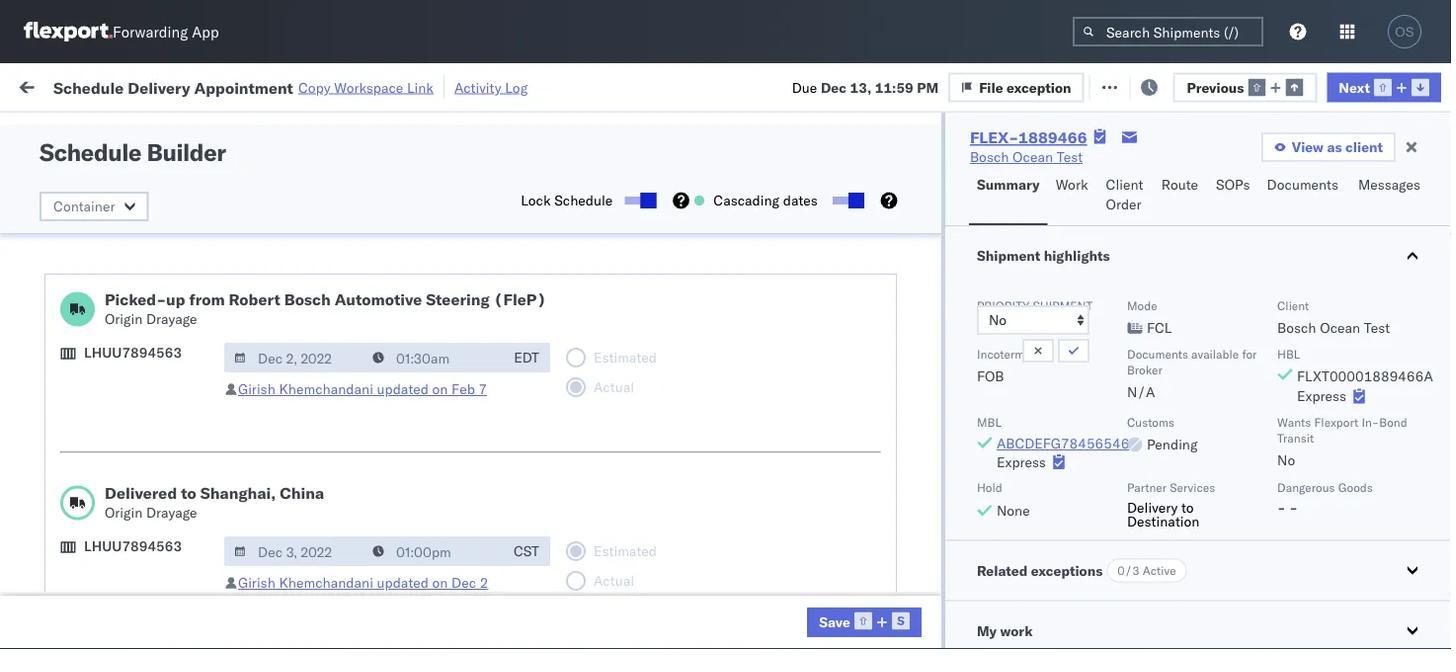 Task type: describe. For each thing, give the bounding box(es) containing it.
filtered
[[20, 121, 68, 138]]

6 flex-1846748 from the top
[[979, 459, 1082, 476]]

1 pdt, from the top
[[274, 242, 305, 259]]

active
[[1143, 563, 1177, 578]]

lock
[[521, 192, 551, 209]]

2
[[480, 574, 489, 591]]

4 ocean fcl from the top
[[493, 329, 562, 346]]

activity
[[455, 79, 502, 96]]

1889466 up flex id button
[[1019, 127, 1088, 147]]

flex- down none
[[979, 546, 1022, 563]]

available
[[1192, 346, 1240, 361]]

pickup for 'confirm pickup from los angeles, ca' button
[[100, 535, 142, 552]]

pickup for first schedule pickup from los angeles, ca button
[[108, 274, 150, 292]]

flex id button
[[938, 157, 1076, 177]]

flex- up flex id button
[[970, 127, 1019, 147]]

my work inside button
[[977, 622, 1033, 639]]

flex- up incoterm
[[979, 329, 1022, 346]]

delivery for 1st schedule delivery appointment link from the top
[[108, 241, 158, 258]]

4 test123456 from the top
[[1234, 416, 1318, 433]]

(flep)
[[494, 290, 547, 309]]

am
[[240, 589, 263, 607]]

flex- up the 'hold'
[[979, 459, 1022, 476]]

mbl/mawb numbers button
[[1224, 157, 1452, 177]]

3 hlxu8034992 from the top
[[1316, 328, 1412, 345]]

track
[[502, 77, 534, 94]]

flexport inside the wants flexport in-bond transit no
[[1315, 415, 1359, 429]]

upload for 1st "upload customs clearance documents" button from the top
[[45, 187, 90, 205]]

progress
[[308, 123, 357, 137]]

flexport demo consignee
[[622, 198, 784, 215]]

1 hlxu6269489, from the top
[[1211, 241, 1312, 258]]

1 nov from the top
[[308, 242, 334, 259]]

highlights
[[1044, 247, 1110, 264]]

: for status
[[142, 123, 145, 137]]

1 lhuu7894563, from the top
[[1106, 502, 1208, 519]]

sops button
[[1209, 167, 1260, 225]]

confirm delivery button
[[45, 588, 150, 609]]

container numbers button
[[1096, 149, 1205, 185]]

flex- down related
[[979, 589, 1022, 607]]

express for mbl
[[997, 453, 1046, 470]]

client order button
[[1099, 167, 1154, 225]]

0 horizontal spatial exception
[[1007, 78, 1072, 96]]

priority
[[977, 298, 1030, 313]]

flex-1889466 up flex id button
[[970, 127, 1088, 147]]

related
[[977, 562, 1028, 579]]

messages
[[1359, 176, 1421, 193]]

0 vertical spatial for
[[188, 123, 204, 137]]

5 ceau7522281, hlxu6269489, hlxu8034992 from the top
[[1106, 415, 1412, 432]]

updated for china
[[377, 574, 429, 591]]

2 ceau7522281, from the top
[[1106, 285, 1207, 302]]

5 ocean fcl from the top
[[493, 372, 562, 389]]

view as client button
[[1262, 132, 1396, 162]]

4 4, from the top
[[337, 372, 350, 389]]

view
[[1292, 138, 1324, 156]]

confirm delivery
[[45, 589, 150, 606]]

upload customs clearance documents link for 2nd "upload customs clearance documents" button from the top
[[45, 447, 281, 487]]

container for container numbers
[[1106, 154, 1159, 168]]

6 hlxu8034992 from the top
[[1316, 459, 1412, 476]]

6 resize handle column header from the left
[[914, 153, 938, 649]]

from for 3rd schedule pickup from los angeles, ca button from the bottom of the page
[[154, 318, 183, 335]]

client order
[[1106, 176, 1144, 213]]

0/3 active
[[1118, 563, 1177, 578]]

los for 'confirm pickup from los angeles, ca' button
[[178, 535, 200, 552]]

numbers for container numbers
[[1106, 169, 1155, 184]]

route button
[[1154, 167, 1209, 225]]

summary button
[[969, 167, 1048, 225]]

risk
[[408, 77, 431, 94]]

pickup for first schedule pickup from los angeles, ca button from the bottom
[[108, 492, 150, 509]]

documents button
[[1260, 167, 1351, 225]]

girish for robert
[[238, 380, 276, 398]]

1889466 down none
[[1022, 546, 1082, 563]]

Search Work text field
[[788, 71, 1003, 100]]

message (0)
[[265, 77, 346, 94]]

flex id
[[948, 162, 985, 176]]

lhuu7894563 for picked-up from robert bosch automotive steering (flep)
[[84, 344, 182, 361]]

2 11:59 pm pdt, nov 4, 2022 from the top
[[207, 285, 388, 302]]

dec for 11:59 pm pst, dec 13, 2022
[[307, 503, 333, 520]]

appointment for 1st schedule delivery appointment link from the top
[[162, 241, 243, 258]]

flex- down fob
[[979, 416, 1022, 433]]

status
[[107, 123, 142, 137]]

girish khemchandani updated on dec 2
[[238, 574, 489, 591]]

1 ca from the top
[[45, 294, 64, 311]]

robert
[[229, 290, 280, 309]]

dec right due
[[821, 78, 847, 96]]

schedule pickup from los angeles, ca for 3rd schedule pickup from los angeles, ca button from the bottom of the page's 'schedule pickup from los angeles, ca' link
[[45, 318, 266, 355]]

import work
[[166, 77, 249, 94]]

flex- down shipment
[[979, 285, 1022, 302]]

3 11:59 pm pdt, nov 4, 2022 from the top
[[207, 329, 388, 346]]

2 hlxu6269489, from the top
[[1211, 285, 1312, 302]]

filtered by:
[[20, 121, 91, 138]]

delivered
[[105, 483, 177, 503]]

4 hlxu6269489, from the top
[[1211, 372, 1312, 389]]

1 schedule pickup from los angeles, ca button from the top
[[45, 273, 281, 315]]

2 test123456 from the top
[[1234, 329, 1318, 346]]

8 resize handle column header from the left
[[1201, 153, 1224, 649]]

0/3
[[1118, 563, 1140, 578]]

2 upload customs clearance documents button from the top
[[45, 447, 281, 489]]

khemchandani for robert
[[279, 380, 373, 398]]

clearance for 2nd "upload customs clearance documents" button from the top
[[153, 448, 216, 465]]

1 uetu5238478 from the top
[[1211, 502, 1308, 519]]

4 flex-1846748 from the top
[[979, 372, 1082, 389]]

5 ceau7522281, from the top
[[1106, 415, 1207, 432]]

china
[[280, 483, 324, 503]]

work button
[[1048, 167, 1099, 225]]

pickup for 3rd schedule pickup from los angeles, ca button from the bottom of the page
[[108, 318, 150, 335]]

confirm delivery link
[[45, 588, 150, 607]]

feb
[[452, 380, 475, 398]]

4 1846748 from the top
[[1022, 372, 1082, 389]]

7
[[479, 380, 487, 398]]

3 ca from the top
[[45, 424, 64, 442]]

activity log
[[455, 79, 528, 96]]

angeles, for first schedule pickup from los angeles, ca button from the bottom
[[212, 492, 266, 509]]

1 hlxu8034992 from the top
[[1316, 241, 1412, 258]]

4 resize handle column header from the left
[[588, 153, 612, 649]]

schedule pickup from los angeles, ca link for third schedule pickup from los angeles, ca button from the top of the page
[[45, 404, 281, 443]]

2 lhuu7894563, uetu5238478 from the top
[[1106, 546, 1308, 563]]

test inside client bosch ocean test incoterm fob
[[1365, 319, 1391, 337]]

at
[[392, 77, 404, 94]]

shipment
[[977, 247, 1041, 264]]

2 hlxu8034992 from the top
[[1316, 285, 1412, 302]]

1 1846748 from the top
[[1022, 242, 1082, 259]]

confirm for confirm delivery
[[45, 589, 96, 606]]

id
[[973, 162, 985, 176]]

0 horizontal spatial my work
[[20, 72, 108, 99]]

mode
[[1128, 298, 1158, 313]]

flex- down the 'hold'
[[979, 503, 1022, 520]]

from for 'confirm pickup from los angeles, ca' button
[[146, 535, 175, 552]]

2 nov from the top
[[308, 285, 334, 302]]

by:
[[71, 121, 91, 138]]

container numbers
[[1106, 154, 1159, 184]]

schedule pickup from los angeles, ca link for first schedule pickup from los angeles, ca button
[[45, 273, 281, 313]]

incoterm
[[977, 346, 1025, 361]]

forwarding
[[113, 22, 188, 41]]

5 flex-1846748 from the top
[[979, 416, 1082, 433]]

os button
[[1383, 9, 1428, 54]]

delivered to shanghai, china origin drayage
[[105, 483, 324, 521]]

angeles, for 3rd schedule pickup from los angeles, ca button from the bottom of the page
[[212, 318, 266, 335]]

related exceptions
[[977, 562, 1103, 579]]

1 vertical spatial customs
[[1128, 415, 1175, 429]]

205
[[454, 77, 480, 94]]

0 vertical spatial flexport
[[622, 198, 673, 215]]

deadline button
[[197, 157, 394, 177]]

2 1846748 from the top
[[1022, 285, 1082, 302]]

2 uetu5238478 from the top
[[1211, 546, 1308, 563]]

1 schedule delivery appointment button from the top
[[45, 240, 243, 261]]

from for third schedule pickup from los angeles, ca button from the top of the page
[[154, 405, 183, 422]]

Search Shipments (/) text field
[[1073, 17, 1264, 46]]

delivery for "confirm delivery" link
[[100, 589, 150, 606]]

3 flex-1846748 from the top
[[979, 329, 1082, 346]]

23,
[[328, 546, 349, 563]]

0 vertical spatial on
[[483, 77, 499, 94]]

2 flex-1846748 from the top
[[979, 285, 1082, 302]]

4 11:59 pm pdt, nov 4, 2022 from the top
[[207, 372, 388, 389]]

client for bosch
[[1278, 298, 1310, 313]]

dec for 4:00 pm pst, dec 23, 2022
[[299, 546, 325, 563]]

2 ceau7522281, hlxu6269489, hlxu8034992 from the top
[[1106, 285, 1412, 302]]

1 11:59 pm pdt, nov 4, 2022 from the top
[[207, 242, 388, 259]]

container button
[[40, 192, 149, 221]]

schedule delivery appointment for 1st schedule delivery appointment link from the top
[[45, 241, 243, 258]]

lock schedule
[[521, 192, 613, 209]]

1 flex-1846748 from the top
[[979, 242, 1082, 259]]

girish for china
[[238, 574, 276, 591]]

3 ceau7522281, hlxu6269489, hlxu8034992 from the top
[[1106, 328, 1412, 345]]

deadline
[[207, 162, 254, 176]]

upload for 2nd "upload customs clearance documents" button from the top
[[45, 448, 90, 465]]

app
[[192, 22, 219, 41]]

6 ocean fcl from the top
[[493, 546, 562, 563]]

5 test123456 from the top
[[1234, 459, 1318, 476]]

3 resize handle column header from the left
[[460, 153, 483, 649]]

5 1846748 from the top
[[1022, 416, 1082, 433]]

1 vertical spatial 13,
[[337, 503, 358, 520]]

shipment highlights button
[[946, 226, 1452, 286]]

lhuu7894563 for delivered to shanghai, china
[[84, 538, 182, 555]]

shanghai,
[[200, 483, 276, 503]]

upload customs clearance documents for upload customs clearance documents link associated with 2nd "upload customs clearance documents" button from the top
[[45, 448, 216, 485]]

schedule pickup from los angeles, ca link for 3rd schedule pickup from los angeles, ca button from the bottom of the page
[[45, 317, 281, 356]]

0 horizontal spatial work
[[215, 77, 249, 94]]

1 upload customs clearance documents button from the top
[[45, 186, 281, 228]]

2 schedule pickup from los angeles, ca button from the top
[[45, 317, 281, 358]]

759
[[363, 77, 388, 94]]

updated for robert
[[377, 380, 429, 398]]

4 pdt, from the top
[[274, 372, 305, 389]]

3 pdt, from the top
[[274, 329, 305, 346]]

24,
[[329, 589, 350, 607]]

abcdefg78456546 button
[[997, 435, 1130, 452]]

9 resize handle column header from the left
[[1416, 153, 1440, 649]]

6 ceau7522281, from the top
[[1106, 459, 1207, 476]]

0 horizontal spatial no
[[463, 123, 479, 137]]

ocean inside bosch ocean test link
[[1013, 148, 1054, 166]]

delivery up ready
[[128, 77, 190, 97]]

4 ceau7522281, hlxu6269489, hlxu8034992 from the top
[[1106, 372, 1412, 389]]

no inside the wants flexport in-bond transit no
[[1278, 452, 1296, 469]]

6 ceau7522281, hlxu6269489, hlxu8034992 from the top
[[1106, 459, 1412, 476]]

flex- down summary button
[[979, 242, 1022, 259]]

demo
[[677, 198, 714, 215]]

4 ceau7522281, from the top
[[1106, 372, 1207, 389]]

drayage inside picked-up from robert bosch automotive steering (flep) origin drayage
[[146, 310, 197, 328]]

copy workspace link button
[[298, 79, 434, 96]]

6 1846748 from the top
[[1022, 459, 1082, 476]]

flex- down incoterm
[[979, 372, 1022, 389]]

pickup for third schedule pickup from los angeles, ca button from the top of the page
[[108, 405, 150, 422]]

wants
[[1278, 415, 1312, 429]]

759 at risk
[[363, 77, 431, 94]]

batch action button
[[1311, 71, 1440, 100]]

snoozed : no
[[409, 123, 479, 137]]

2 4, from the top
[[337, 285, 350, 302]]

0 horizontal spatial file exception
[[980, 78, 1072, 96]]

7 ocean fcl from the top
[[493, 589, 562, 607]]

4 hlxu8034992 from the top
[[1316, 372, 1412, 389]]

exceptions
[[1032, 562, 1103, 579]]

batch action
[[1342, 77, 1428, 94]]

2 schedule delivery appointment button from the top
[[45, 370, 243, 392]]

2 ca from the top
[[45, 337, 64, 355]]

save
[[819, 613, 851, 631]]

0 vertical spatial my
[[20, 72, 51, 99]]

1 schedule delivery appointment link from the top
[[45, 240, 243, 259]]

n/a
[[1128, 383, 1156, 401]]

ocean inside client bosch ocean test incoterm fob
[[1320, 319, 1361, 337]]

on for picked-up from robert bosch automotive steering (flep)
[[432, 380, 448, 398]]

dec for 6:00 am pst, dec 24, 2022
[[300, 589, 326, 607]]

3 schedule pickup from los angeles, ca button from the top
[[45, 404, 281, 445]]

none
[[997, 502, 1030, 519]]

container for container
[[53, 198, 115, 215]]

4:00
[[207, 546, 237, 563]]

mbl
[[977, 415, 1002, 429]]

shipment highlights
[[977, 247, 1110, 264]]

in-
[[1362, 415, 1380, 429]]

7 resize handle column header from the left
[[1072, 153, 1096, 649]]



Task type: locate. For each thing, give the bounding box(es) containing it.
flex-1889466 down none
[[979, 546, 1082, 563]]

1 horizontal spatial flexport
[[1315, 415, 1359, 429]]

0 horizontal spatial express
[[997, 453, 1046, 470]]

drayage inside delivered to shanghai, china origin drayage
[[146, 504, 197, 521]]

1 ocean fcl from the top
[[493, 198, 562, 215]]

ceau7522281, down mode
[[1106, 328, 1207, 345]]

1889466 down related exceptions
[[1022, 589, 1082, 607]]

as
[[1328, 138, 1343, 156]]

0 vertical spatial my work
[[20, 72, 108, 99]]

3 test123456 from the top
[[1234, 372, 1318, 389]]

lhuu7894563 down 'picked-'
[[84, 344, 182, 361]]

1846748 down incoterm
[[1022, 372, 1082, 389]]

1 clearance from the top
[[153, 187, 216, 205]]

1 horizontal spatial numbers
[[1306, 162, 1355, 176]]

flxt00001889466a
[[1298, 368, 1434, 385]]

angeles, up 4:00
[[212, 492, 266, 509]]

flexport. image
[[24, 22, 113, 41]]

0 vertical spatial lhuu7894563, uetu5238478
[[1106, 502, 1308, 519]]

1 horizontal spatial express
[[1298, 387, 1347, 405]]

origin inside delivered to shanghai, china origin drayage
[[105, 504, 143, 521]]

2 vertical spatial lhuu7894563,
[[1106, 589, 1208, 606]]

confirm pickup from los angeles, ca
[[45, 535, 258, 572]]

confirm pickup from los angeles, ca link
[[45, 534, 281, 574]]

1 vertical spatial updated
[[377, 574, 429, 591]]

my work down related
[[977, 622, 1033, 639]]

0 vertical spatial pst,
[[274, 503, 304, 520]]

5 hlxu8034992 from the top
[[1316, 415, 1412, 432]]

2022
[[354, 242, 388, 259], [354, 285, 388, 302], [354, 329, 388, 346], [354, 372, 388, 389], [361, 503, 396, 520], [353, 546, 387, 563], [354, 589, 388, 607]]

los for first schedule pickup from los angeles, ca button
[[186, 274, 208, 292]]

numbers up order
[[1106, 169, 1155, 184]]

upload customs clearance documents down "workitem" button
[[45, 187, 216, 224]]

1 vertical spatial schedule delivery appointment button
[[45, 370, 243, 392]]

schedule pickup from los angeles, ca for 'schedule pickup from los angeles, ca' link corresponding to first schedule pickup from los angeles, ca button from the bottom
[[45, 492, 266, 529]]

1 girish from the top
[[238, 380, 276, 398]]

upload customs clearance documents button down "workitem" button
[[45, 186, 281, 228]]

schedule pickup from los angeles, ca for 'schedule pickup from los angeles, ca' link associated with first schedule pickup from los angeles, ca button
[[45, 274, 266, 311]]

pst, right am at bottom
[[266, 589, 296, 607]]

3 nov from the top
[[308, 329, 334, 346]]

1 lhuu7894563 from the top
[[84, 344, 182, 361]]

0 vertical spatial work
[[57, 72, 108, 99]]

builder
[[147, 137, 226, 167]]

4:00 pm pst, dec 23, 2022
[[207, 546, 387, 563]]

2 schedule pickup from los angeles, ca link from the top
[[45, 317, 281, 356]]

0 horizontal spatial 13,
[[337, 503, 358, 520]]

0 horizontal spatial numbers
[[1106, 169, 1155, 184]]

fcl
[[537, 198, 562, 215], [537, 242, 562, 259], [537, 285, 562, 302], [1147, 319, 1172, 337], [537, 329, 562, 346], [537, 372, 562, 389], [537, 546, 562, 563], [537, 589, 562, 607]]

0 vertical spatial -- : -- -- text field
[[363, 343, 503, 373]]

upload customs clearance documents up confirm pickup from los angeles, ca
[[45, 448, 216, 485]]

girish down robert at the top left
[[238, 380, 276, 398]]

from for first schedule pickup from los angeles, ca button
[[154, 274, 183, 292]]

1 horizontal spatial file
[[1115, 77, 1139, 94]]

appointment down up
[[162, 371, 243, 388]]

container up client order
[[1106, 154, 1159, 168]]

documents inside documents available for broker n/a
[[1128, 346, 1189, 361]]

schedule pickup from los angeles, ca button
[[45, 273, 281, 315], [45, 317, 281, 358], [45, 404, 281, 445], [45, 491, 281, 532]]

2 lhuu7894563 from the top
[[84, 538, 182, 555]]

ca inside confirm pickup from los angeles, ca
[[45, 555, 64, 572]]

sops
[[1217, 176, 1251, 193]]

2 clearance from the top
[[153, 448, 216, 465]]

schedule pickup from los angeles, ca
[[45, 274, 266, 311], [45, 318, 266, 355], [45, 405, 266, 442], [45, 492, 266, 529]]

confirm down confirm pickup from los angeles, ca
[[45, 589, 96, 606]]

appointment up up
[[162, 241, 243, 258]]

6 hlxu6269489, from the top
[[1211, 459, 1312, 476]]

4 schedule pickup from los angeles, ca from the top
[[45, 492, 266, 529]]

client inside button
[[1106, 176, 1144, 193]]

0 vertical spatial confirm
[[45, 535, 96, 552]]

los for first schedule pickup from los angeles, ca button from the bottom
[[186, 492, 208, 509]]

1846748 up "shipment"
[[1022, 242, 1082, 259]]

file up flex-1889466 link
[[980, 78, 1004, 96]]

3 lhuu7894563, from the top
[[1106, 589, 1208, 606]]

dates
[[783, 192, 818, 209]]

angeles, up shanghai,
[[212, 405, 266, 422]]

angeles, for first schedule pickup from los angeles, ca button
[[212, 274, 266, 292]]

1846748 down "shipment highlights"
[[1022, 285, 1082, 302]]

0 vertical spatial mmm d, yyyy text field
[[224, 343, 365, 373]]

edt
[[514, 349, 539, 366]]

bosch inside client bosch ocean test incoterm fob
[[1278, 319, 1317, 337]]

-
[[750, 198, 759, 215], [759, 198, 767, 215], [1278, 499, 1286, 516], [1290, 499, 1299, 516]]

from inside confirm pickup from los angeles, ca
[[146, 535, 175, 552]]

ca
[[45, 294, 64, 311], [45, 337, 64, 355], [45, 424, 64, 442], [45, 511, 64, 529], [45, 555, 64, 572]]

los inside confirm pickup from los angeles, ca
[[178, 535, 200, 552]]

0 vertical spatial uetu5238478
[[1211, 502, 1308, 519]]

hlxu8034992
[[1316, 241, 1412, 258], [1316, 285, 1412, 302], [1316, 328, 1412, 345], [1316, 372, 1412, 389], [1316, 415, 1412, 432], [1316, 459, 1412, 476]]

khemchandani down picked-up from robert bosch automotive steering (flep) origin drayage
[[279, 380, 373, 398]]

1 vertical spatial client
[[1278, 298, 1310, 313]]

0 vertical spatial upload
[[45, 187, 90, 205]]

numbers for mbl/mawb numbers
[[1306, 162, 1355, 176]]

to down 'services'
[[1182, 499, 1194, 516]]

1 horizontal spatial to
[[1182, 499, 1194, 516]]

batch
[[1342, 77, 1381, 94]]

0 horizontal spatial flexport
[[622, 198, 673, 215]]

0 vertical spatial express
[[1298, 387, 1347, 405]]

0 vertical spatial no
[[463, 123, 479, 137]]

None checkbox
[[833, 197, 861, 205]]

2 khemchandani from the top
[[279, 574, 373, 591]]

1 horizontal spatial client
[[1278, 298, 1310, 313]]

1 vertical spatial clearance
[[153, 448, 216, 465]]

delivery inside "confirm delivery" link
[[100, 589, 150, 606]]

work inside button
[[1001, 622, 1033, 639]]

for right available
[[1243, 346, 1257, 361]]

schedule delivery appointment for 2nd schedule delivery appointment link from the top
[[45, 371, 243, 388]]

2 vertical spatial uetu5238478
[[1211, 589, 1308, 606]]

bosch inside picked-up from robert bosch automotive steering (flep) origin drayage
[[284, 290, 331, 309]]

lhuu7894563
[[84, 344, 182, 361], [84, 538, 182, 555]]

confirm inside confirm pickup from los angeles, ca
[[45, 535, 96, 552]]

0 vertical spatial updated
[[377, 380, 429, 398]]

services
[[1170, 480, 1216, 495]]

pst, for 11:59
[[274, 503, 304, 520]]

3 schedule pickup from los angeles, ca from the top
[[45, 405, 266, 442]]

my work button
[[946, 601, 1452, 649]]

lhuu7894563, down active
[[1106, 589, 1208, 606]]

1 4, from the top
[[337, 242, 350, 259]]

1 upload from the top
[[45, 187, 90, 205]]

dec up 23,
[[307, 503, 333, 520]]

mmm d, yyyy text field for china
[[224, 537, 365, 566]]

delivery inside partner services delivery to destination
[[1128, 499, 1178, 516]]

numbers inside container numbers
[[1106, 169, 1155, 184]]

cst
[[514, 543, 540, 560]]

file exception
[[1115, 77, 1207, 94], [980, 78, 1072, 96]]

0 vertical spatial work
[[215, 77, 249, 94]]

4 ca from the top
[[45, 511, 64, 529]]

1 vertical spatial upload customs clearance documents
[[45, 448, 216, 485]]

pickup down 'picked-'
[[108, 318, 150, 335]]

1 vertical spatial origin
[[105, 504, 143, 521]]

:
[[142, 123, 145, 137], [455, 123, 458, 137]]

-- : -- -- text field
[[363, 343, 503, 373], [363, 537, 503, 566]]

0 vertical spatial client
[[1106, 176, 1144, 193]]

3 ocean fcl from the top
[[493, 285, 562, 302]]

4 nov from the top
[[308, 372, 334, 389]]

appointment up status : ready for work, blocked, in progress
[[194, 77, 293, 97]]

workitem button
[[12, 157, 287, 177]]

los for third schedule pickup from los angeles, ca button from the top of the page
[[186, 405, 208, 422]]

my work up filtered by: on the left top
[[20, 72, 108, 99]]

2 upload customs clearance documents from the top
[[45, 448, 216, 485]]

1 origin from the top
[[105, 310, 143, 328]]

1846748
[[1022, 242, 1082, 259], [1022, 285, 1082, 302], [1022, 329, 1082, 346], [1022, 372, 1082, 389], [1022, 416, 1082, 433], [1022, 459, 1082, 476]]

numbers down as
[[1306, 162, 1355, 176]]

clearance down builder
[[153, 187, 216, 205]]

customs for 1st "upload customs clearance documents" button from the top
[[94, 187, 149, 205]]

from for first schedule pickup from los angeles, ca button from the bottom
[[154, 492, 183, 509]]

ocean
[[1013, 148, 1054, 166], [493, 198, 534, 215], [493, 242, 534, 259], [664, 242, 705, 259], [793, 242, 833, 259], [493, 285, 534, 302], [1320, 319, 1361, 337], [493, 329, 534, 346], [493, 372, 534, 389], [664, 372, 705, 389], [493, 546, 534, 563], [664, 546, 705, 563], [493, 589, 534, 607], [664, 589, 705, 607], [793, 589, 833, 607]]

from up confirm pickup from los angeles, ca link
[[154, 492, 183, 509]]

0 horizontal spatial container
[[53, 198, 115, 215]]

upload customs clearance documents link
[[45, 186, 281, 226], [45, 447, 281, 487]]

my
[[20, 72, 51, 99], [977, 622, 997, 639]]

container down workitem
[[53, 198, 115, 215]]

activity log button
[[455, 75, 528, 99]]

pickup inside confirm pickup from los angeles, ca
[[100, 535, 142, 552]]

1 vertical spatial khemchandani
[[279, 574, 373, 591]]

to inside delivered to shanghai, china origin drayage
[[181, 483, 196, 503]]

transit
[[1278, 430, 1315, 445]]

client for order
[[1106, 176, 1144, 193]]

on left feb
[[432, 380, 448, 398]]

numbers inside mbl/mawb numbers button
[[1306, 162, 1355, 176]]

for left work,
[[188, 123, 204, 137]]

angeles, for 'confirm pickup from los angeles, ca' button
[[204, 535, 258, 552]]

0 vertical spatial appointment
[[194, 77, 293, 97]]

3 lhuu7894563, uetu5238478 from the top
[[1106, 589, 1308, 606]]

2 confirm from the top
[[45, 589, 96, 606]]

1 vertical spatial flexport
[[1315, 415, 1359, 429]]

from down delivered
[[146, 535, 175, 552]]

cascading dates
[[714, 192, 818, 209]]

1 vertical spatial girish
[[238, 574, 276, 591]]

copy
[[298, 79, 331, 96]]

205 on track
[[454, 77, 534, 94]]

express up wants
[[1298, 387, 1347, 405]]

1 ceau7522281, hlxu6269489, hlxu8034992 from the top
[[1106, 241, 1412, 258]]

-- : -- -- text field for picked-up from robert bosch automotive steering (flep)
[[363, 343, 503, 373]]

on left 2 at the bottom left
[[432, 574, 448, 591]]

girish khemchandani updated on feb 7
[[238, 380, 487, 398]]

2 updated from the top
[[377, 574, 429, 591]]

2 schedule pickup from los angeles, ca from the top
[[45, 318, 266, 355]]

customs up delivered
[[94, 448, 149, 465]]

pst, for 4:00
[[265, 546, 295, 563]]

ceau7522281, up the broker
[[1106, 285, 1207, 302]]

schedule pickup from los angeles, ca for 'schedule pickup from los angeles, ca' link associated with third schedule pickup from los angeles, ca button from the top of the page
[[45, 405, 266, 442]]

0 vertical spatial schedule delivery appointment button
[[45, 240, 243, 261]]

0 vertical spatial girish
[[238, 380, 276, 398]]

los for 3rd schedule pickup from los angeles, ca button from the bottom of the page
[[186, 318, 208, 335]]

origin
[[105, 310, 143, 328], [105, 504, 143, 521]]

schedule builder
[[40, 137, 226, 167]]

1 vertical spatial lhuu7894563, uetu5238478
[[1106, 546, 1308, 563]]

2 vertical spatial pst,
[[266, 589, 296, 607]]

previous
[[1187, 78, 1245, 96]]

client inside client bosch ocean test incoterm fob
[[1278, 298, 1310, 313]]

2 vertical spatial appointment
[[162, 371, 243, 388]]

clearance for 1st "upload customs clearance documents" button from the top
[[153, 187, 216, 205]]

0 vertical spatial schedule delivery appointment link
[[45, 240, 243, 259]]

from up delivered
[[154, 405, 183, 422]]

1846748 down abcdefg78456546 button
[[1022, 459, 1082, 476]]

angeles,
[[212, 274, 266, 292], [212, 318, 266, 335], [212, 405, 266, 422], [212, 492, 266, 509], [204, 535, 258, 552]]

work down bosch ocean test link
[[1056, 176, 1089, 193]]

work down related
[[1001, 622, 1033, 639]]

0 vertical spatial clearance
[[153, 187, 216, 205]]

3 4, from the top
[[337, 329, 350, 346]]

1 horizontal spatial :
[[455, 123, 458, 137]]

on for delivered to shanghai, china
[[432, 574, 448, 591]]

partner services delivery to destination
[[1128, 480, 1216, 530]]

delivery for 2nd schedule delivery appointment link from the top
[[108, 371, 158, 388]]

customs for 2nd "upload customs clearance documents" button from the top
[[94, 448, 149, 465]]

angeles, inside confirm pickup from los angeles, ca
[[204, 535, 258, 552]]

resize handle column header
[[283, 153, 306, 649], [390, 153, 414, 649], [460, 153, 483, 649], [588, 153, 612, 649], [716, 153, 740, 649], [914, 153, 938, 649], [1072, 153, 1096, 649], [1201, 153, 1224, 649], [1416, 153, 1440, 649]]

0 vertical spatial khemchandani
[[279, 380, 373, 398]]

mbl/mawb numbers
[[1234, 162, 1355, 176]]

1 horizontal spatial work
[[1056, 176, 1089, 193]]

flex-1846748 down priority shipment
[[979, 329, 1082, 346]]

for inside documents available for broker n/a
[[1243, 346, 1257, 361]]

1 confirm from the top
[[45, 535, 96, 552]]

khemchandani for china
[[279, 574, 373, 591]]

1 vertical spatial lhuu7894563,
[[1106, 546, 1208, 563]]

2 origin from the top
[[105, 504, 143, 521]]

flex-1846748 up abcdefg78456546 button
[[979, 416, 1082, 433]]

documents available for broker n/a
[[1128, 346, 1257, 401]]

1 upload customs clearance documents link from the top
[[45, 186, 281, 226]]

flexport left in-
[[1315, 415, 1359, 429]]

1 vertical spatial schedule delivery appointment
[[45, 371, 243, 388]]

2 upload customs clearance documents link from the top
[[45, 447, 281, 487]]

flex
[[948, 162, 970, 176]]

11:59 pm pdt, nov 4, 2022
[[207, 242, 388, 259], [207, 285, 388, 302], [207, 329, 388, 346], [207, 372, 388, 389]]

schedule delivery appointment down 'picked-'
[[45, 371, 243, 388]]

client bosch ocean test incoterm fob
[[977, 298, 1391, 385]]

ceau7522281,
[[1106, 241, 1207, 258], [1106, 285, 1207, 302], [1106, 328, 1207, 345], [1106, 372, 1207, 389], [1106, 415, 1207, 432], [1106, 459, 1207, 476]]

dec left 2 at the bottom left
[[452, 574, 476, 591]]

work up by:
[[57, 72, 108, 99]]

customs up pending
[[1128, 415, 1175, 429]]

None checkbox
[[625, 197, 653, 205]]

angeles, down robert at the top left
[[212, 318, 266, 335]]

delivery down confirm pickup from los angeles, ca
[[100, 589, 150, 606]]

1 horizontal spatial my work
[[977, 622, 1033, 639]]

1 vertical spatial mmm d, yyyy text field
[[224, 537, 365, 566]]

origin down delivered
[[105, 504, 143, 521]]

0 vertical spatial customs
[[94, 187, 149, 205]]

1 test123456 from the top
[[1234, 285, 1318, 302]]

dangerous goods - -
[[1278, 480, 1374, 516]]

lhuu7894563, up active
[[1106, 546, 1208, 563]]

pst, up 4:00 pm pst, dec 23, 2022
[[274, 503, 304, 520]]

dec left 23,
[[299, 546, 325, 563]]

MMM D, YYYY text field
[[224, 343, 365, 373], [224, 537, 365, 566]]

clearance
[[153, 187, 216, 205], [153, 448, 216, 465]]

flex-1889466 down the 'hold'
[[979, 503, 1082, 520]]

due
[[792, 78, 818, 96]]

2 mmm d, yyyy text field from the top
[[224, 537, 365, 566]]

1 vertical spatial upload
[[45, 448, 90, 465]]

no right snoozed
[[463, 123, 479, 137]]

origin inside picked-up from robert bosch automotive steering (flep) origin drayage
[[105, 310, 143, 328]]

upload customs clearance documents for 1st "upload customs clearance documents" button from the top upload customs clearance documents link
[[45, 187, 216, 224]]

pickup left up
[[108, 274, 150, 292]]

: for snoozed
[[455, 123, 458, 137]]

confirm pickup from los angeles, ca button
[[45, 534, 281, 576]]

1 vertical spatial confirm
[[45, 589, 96, 606]]

5 ca from the top
[[45, 555, 64, 572]]

1 horizontal spatial no
[[1278, 452, 1296, 469]]

0 horizontal spatial client
[[1106, 176, 1144, 193]]

1 horizontal spatial 13,
[[850, 78, 872, 96]]

1 vertical spatial express
[[997, 453, 1046, 470]]

1 horizontal spatial file exception
[[1115, 77, 1207, 94]]

2 vertical spatial lhuu7894563, uetu5238478
[[1106, 589, 1308, 606]]

4 schedule pickup from los angeles, ca link from the top
[[45, 491, 281, 530]]

0 vertical spatial 13,
[[850, 78, 872, 96]]

: down the 205
[[455, 123, 458, 137]]

2 schedule delivery appointment from the top
[[45, 371, 243, 388]]

delivery up 'picked-'
[[108, 241, 158, 258]]

1 horizontal spatial exception
[[1143, 77, 1207, 94]]

to inside partner services delivery to destination
[[1182, 499, 1194, 516]]

2 ocean fcl from the top
[[493, 242, 562, 259]]

2 girish from the top
[[238, 574, 276, 591]]

from
[[154, 274, 183, 292], [189, 290, 225, 309], [154, 318, 183, 335], [154, 405, 183, 422], [154, 492, 183, 509], [146, 535, 175, 552]]

0 vertical spatial lhuu7894563,
[[1106, 502, 1208, 519]]

girish khemchandani updated on feb 7 button
[[238, 380, 487, 398]]

4 schedule pickup from los angeles, ca button from the top
[[45, 491, 281, 532]]

bosch
[[970, 148, 1009, 166], [622, 242, 661, 259], [750, 242, 789, 259], [284, 290, 331, 309], [1278, 319, 1317, 337], [622, 372, 661, 389], [622, 546, 661, 563], [622, 589, 661, 607], [750, 589, 789, 607]]

2 schedule delivery appointment link from the top
[[45, 370, 243, 390]]

express up the 'hold'
[[997, 453, 1046, 470]]

2 vertical spatial on
[[432, 574, 448, 591]]

1889466 up related exceptions
[[1022, 503, 1082, 520]]

flex-1846748 down "shipment highlights"
[[979, 285, 1082, 302]]

0 vertical spatial lhuu7894563
[[84, 344, 182, 361]]

0 horizontal spatial my
[[20, 72, 51, 99]]

3 1846748 from the top
[[1022, 329, 1082, 346]]

1 ceau7522281, from the top
[[1106, 241, 1207, 258]]

1 vertical spatial my
[[977, 622, 997, 639]]

express for hbl
[[1298, 387, 1347, 405]]

0 vertical spatial drayage
[[146, 310, 197, 328]]

clearance up delivered to shanghai, china origin drayage
[[153, 448, 216, 465]]

1 vertical spatial drayage
[[146, 504, 197, 521]]

angeles, down delivered to shanghai, china origin drayage
[[204, 535, 258, 552]]

partner
[[1128, 480, 1167, 495]]

1 vertical spatial no
[[1278, 452, 1296, 469]]

flex-1889466 down related exceptions
[[979, 589, 1082, 607]]

client up hbl
[[1278, 298, 1310, 313]]

my up filtered
[[20, 72, 51, 99]]

0 horizontal spatial :
[[142, 123, 145, 137]]

1 vertical spatial container
[[53, 198, 115, 215]]

0 vertical spatial container
[[1106, 154, 1159, 168]]

hlxu6269489,
[[1211, 241, 1312, 258], [1211, 285, 1312, 302], [1211, 328, 1312, 345], [1211, 372, 1312, 389], [1211, 415, 1312, 432], [1211, 459, 1312, 476]]

1 resize handle column header from the left
[[283, 153, 306, 649]]

confirm up confirm delivery
[[45, 535, 96, 552]]

schedule delivery appointment button down 'picked-'
[[45, 370, 243, 392]]

pickup
[[108, 274, 150, 292], [108, 318, 150, 335], [108, 405, 150, 422], [108, 492, 150, 509], [100, 535, 142, 552]]

1 vertical spatial on
[[432, 380, 448, 398]]

lhuu7894563, uetu5238478 down active
[[1106, 589, 1308, 606]]

-- : -- -- text field for delivered to shanghai, china
[[363, 537, 503, 566]]

1 schedule pickup from los angeles, ca from the top
[[45, 274, 266, 311]]

my down related
[[977, 622, 997, 639]]

consignee
[[717, 198, 784, 215]]

hbl
[[1278, 346, 1301, 361]]

client up order
[[1106, 176, 1144, 193]]

customs down "workitem" button
[[94, 187, 149, 205]]

pickup up delivered
[[108, 405, 150, 422]]

from inside picked-up from robert bosch automotive steering (flep) origin drayage
[[189, 290, 225, 309]]

1 vertical spatial -- : -- -- text field
[[363, 537, 503, 566]]

pst,
[[274, 503, 304, 520], [265, 546, 295, 563], [266, 589, 296, 607]]

pst, for 6:00
[[266, 589, 296, 607]]

1 updated from the top
[[377, 380, 429, 398]]

lhuu7894563, uetu5238478 up active
[[1106, 546, 1308, 563]]

bosch ocean test link
[[970, 147, 1083, 167]]

shipment
[[1033, 298, 1093, 313]]

log
[[505, 79, 528, 96]]

test123456
[[1234, 285, 1318, 302], [1234, 329, 1318, 346], [1234, 372, 1318, 389], [1234, 416, 1318, 433], [1234, 459, 1318, 476]]

3 ceau7522281, from the top
[[1106, 328, 1207, 345]]

2 : from the left
[[455, 123, 458, 137]]

1 lhuu7894563, uetu5238478 from the top
[[1106, 502, 1308, 519]]

11:59 pm pst, dec 13, 2022
[[207, 503, 396, 520]]

upload customs clearance documents link for 1st "upload customs clearance documents" button from the top
[[45, 186, 281, 226]]

2 pdt, from the top
[[274, 285, 305, 302]]

view as client
[[1292, 138, 1384, 156]]

schedule delivery appointment link
[[45, 240, 243, 259], [45, 370, 243, 390]]

0 horizontal spatial file
[[980, 78, 1004, 96]]

1 vertical spatial uetu5238478
[[1211, 546, 1308, 563]]

upload customs clearance documents button up confirm pickup from los angeles, ca link
[[45, 447, 281, 489]]

5 hlxu6269489, from the top
[[1211, 415, 1312, 432]]

1 vertical spatial for
[[1243, 346, 1257, 361]]

1889466
[[1019, 127, 1088, 147], [1022, 503, 1082, 520], [1022, 546, 1082, 563], [1022, 589, 1082, 607]]

3 hlxu6269489, from the top
[[1211, 328, 1312, 345]]

angeles, for third schedule pickup from los angeles, ca button from the top of the page
[[212, 405, 266, 422]]

1 horizontal spatial for
[[1243, 346, 1257, 361]]

file
[[1115, 77, 1139, 94], [980, 78, 1004, 96]]

1 vertical spatial pst,
[[265, 546, 295, 563]]

workitem
[[22, 162, 77, 176]]

from left robert at the top left
[[154, 274, 183, 292]]

pickup up confirm pickup from los angeles, ca
[[108, 492, 150, 509]]

0 horizontal spatial to
[[181, 483, 196, 503]]

my inside button
[[977, 622, 997, 639]]

4,
[[337, 242, 350, 259], [337, 285, 350, 302], [337, 329, 350, 346], [337, 372, 350, 389]]

exception
[[1143, 77, 1207, 94], [1007, 78, 1072, 96]]

2 drayage from the top
[[146, 504, 197, 521]]

dec left 24,
[[300, 589, 326, 607]]

documents
[[1268, 176, 1339, 193], [45, 207, 117, 224], [1128, 346, 1189, 361], [45, 468, 117, 485]]

0 vertical spatial upload customs clearance documents
[[45, 187, 216, 224]]

13, up 23,
[[337, 503, 358, 520]]

destination
[[1128, 512, 1200, 530]]

girish right 6:00
[[238, 574, 276, 591]]

drayage down delivered
[[146, 504, 197, 521]]

to right delivered
[[181, 483, 196, 503]]

lhuu7894563 down delivered
[[84, 538, 182, 555]]

2 resize handle column header from the left
[[390, 153, 414, 649]]

from right up
[[189, 290, 225, 309]]

appointment for 2nd schedule delivery appointment link from the top
[[162, 371, 243, 388]]

1 vertical spatial my work
[[977, 622, 1033, 639]]

pst, up the 6:00 am pst, dec 24, 2022
[[265, 546, 295, 563]]

1 vertical spatial upload customs clearance documents button
[[45, 447, 281, 489]]

file exception up flex-1889466 link
[[980, 78, 1072, 96]]

angeles, right up
[[212, 274, 266, 292]]

1 vertical spatial schedule delivery appointment link
[[45, 370, 243, 390]]

bond
[[1380, 415, 1408, 429]]

ceau7522281, down caiu7969337
[[1106, 241, 1207, 258]]

-- : -- -- text field up feb
[[363, 343, 503, 373]]

3 schedule pickup from los angeles, ca link from the top
[[45, 404, 281, 443]]

1 vertical spatial work
[[1001, 622, 1033, 639]]

schedule pickup from los angeles, ca link for first schedule pickup from los angeles, ca button from the bottom
[[45, 491, 281, 530]]

import work button
[[158, 63, 257, 108]]

3 uetu5238478 from the top
[[1211, 589, 1308, 606]]

5 resize handle column header from the left
[[716, 153, 740, 649]]

1 vertical spatial lhuu7894563
[[84, 538, 182, 555]]

work
[[57, 72, 108, 99], [1001, 622, 1033, 639]]

1846748 down "shipment"
[[1022, 329, 1082, 346]]

0 vertical spatial upload customs clearance documents link
[[45, 186, 281, 226]]

next
[[1339, 78, 1371, 96]]

1 vertical spatial upload customs clearance documents link
[[45, 447, 281, 487]]

updated left feb
[[377, 380, 429, 398]]

2 lhuu7894563, from the top
[[1106, 546, 1208, 563]]

1 horizontal spatial container
[[1106, 154, 1159, 168]]

automotive
[[335, 290, 422, 309]]

1 horizontal spatial work
[[1001, 622, 1033, 639]]

confirm for confirm pickup from los angeles, ca
[[45, 535, 96, 552]]

mmm d, yyyy text field for robert
[[224, 343, 365, 373]]

ceau7522281, up partner
[[1106, 459, 1207, 476]]

1 : from the left
[[142, 123, 145, 137]]



Task type: vqa. For each thing, say whether or not it's contained in the screenshot.


